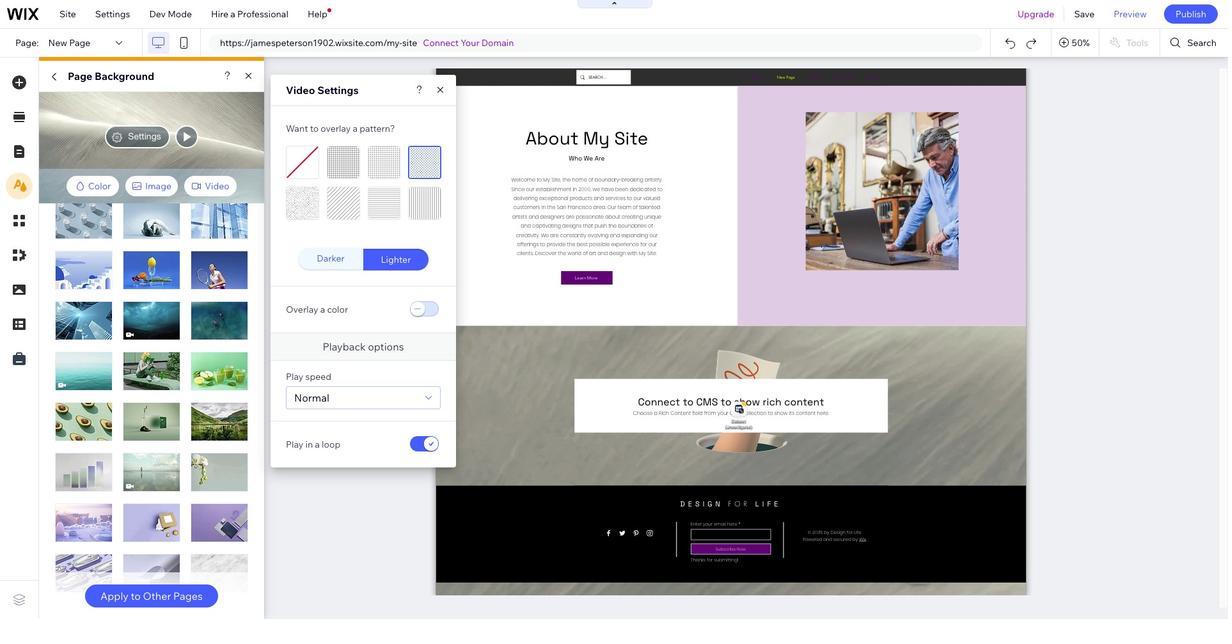 Task type: locate. For each thing, give the bounding box(es) containing it.
0 vertical spatial to
[[310, 123, 319, 134]]

save
[[1075, 8, 1095, 20]]

to for other
[[131, 590, 141, 603]]

to right apply on the bottom left
[[131, 590, 141, 603]]

1 play from the top
[[286, 371, 304, 382]]

0 horizontal spatial to
[[131, 590, 141, 603]]

overlay
[[286, 304, 318, 315]]

1 vertical spatial play
[[286, 439, 304, 450]]

new
[[48, 37, 67, 49]]

50%
[[1073, 37, 1091, 49]]

page right "new"
[[69, 37, 91, 49]]

dev
[[149, 8, 166, 20]]

a left color
[[320, 304, 325, 315]]

switch for play in a loop
[[409, 436, 441, 453]]

play for play in a loop
[[286, 439, 304, 450]]

settings
[[95, 8, 130, 20], [318, 84, 359, 97], [128, 131, 161, 141]]

darker
[[317, 253, 345, 264]]

1 vertical spatial switch
[[409, 436, 441, 453]]

apply
[[101, 590, 129, 603]]

to right want
[[310, 123, 319, 134]]

video up want
[[286, 84, 315, 97]]

switch
[[409, 301, 441, 318], [409, 436, 441, 453]]

0 vertical spatial video
[[286, 84, 315, 97]]

play left in
[[286, 439, 304, 450]]

hire a professional
[[211, 8, 289, 20]]

speed
[[306, 371, 332, 382]]

image
[[145, 180, 172, 192]]

play left speed
[[286, 371, 304, 382]]

50% button
[[1052, 29, 1100, 57]]

other
[[143, 590, 171, 603]]

page down "new page"
[[68, 70, 92, 83]]

apply to other pages button
[[85, 585, 218, 608]]

page background
[[68, 70, 154, 83]]

settings up overlay
[[318, 84, 359, 97]]

your
[[461, 37, 480, 49]]

video right 'image'
[[205, 180, 230, 192]]

pages
[[174, 590, 203, 603]]

1 vertical spatial video
[[205, 180, 230, 192]]

background
[[95, 70, 154, 83]]

play
[[286, 371, 304, 382], [286, 439, 304, 450]]

options
[[368, 340, 404, 353]]

connect
[[423, 37, 459, 49]]

to inside button
[[131, 590, 141, 603]]

video
[[286, 84, 315, 97], [205, 180, 230, 192]]

want to overlay a pattern?
[[286, 123, 395, 134]]

1 switch from the top
[[409, 301, 441, 318]]

apply to other pages
[[101, 590, 203, 603]]

1 horizontal spatial video
[[286, 84, 315, 97]]

a
[[231, 8, 235, 20], [353, 123, 358, 134], [320, 304, 325, 315], [315, 439, 320, 450]]

settings left dev
[[95, 8, 130, 20]]

0 horizontal spatial video
[[205, 180, 230, 192]]

hire
[[211, 8, 229, 20]]

playback
[[323, 340, 366, 353]]

playback options
[[323, 340, 404, 353]]

to
[[310, 123, 319, 134], [131, 590, 141, 603]]

1 horizontal spatial to
[[310, 123, 319, 134]]

to for overlay
[[310, 123, 319, 134]]

1 vertical spatial to
[[131, 590, 141, 603]]

preview
[[1115, 8, 1148, 20]]

settings up 'image'
[[128, 131, 161, 141]]

2 switch from the top
[[409, 436, 441, 453]]

0 vertical spatial switch
[[409, 301, 441, 318]]

overlay
[[321, 123, 351, 134]]

0 vertical spatial play
[[286, 371, 304, 382]]

a right overlay
[[353, 123, 358, 134]]

overlay a color
[[286, 304, 348, 315]]

2 play from the top
[[286, 439, 304, 450]]

page
[[69, 37, 91, 49], [68, 70, 92, 83]]



Task type: describe. For each thing, give the bounding box(es) containing it.
switch for overlay a color
[[409, 301, 441, 318]]

lighter
[[381, 254, 411, 265]]

site
[[60, 8, 76, 20]]

https://jamespeterson1902.wixsite.com/my-
[[220, 37, 403, 49]]

tools button
[[1100, 29, 1161, 57]]

video settings
[[286, 84, 359, 97]]

video for video
[[205, 180, 230, 192]]

play in a loop
[[286, 439, 341, 450]]

a right hire
[[231, 8, 235, 20]]

play for play speed
[[286, 371, 304, 382]]

preview button
[[1105, 0, 1157, 28]]

2 vertical spatial settings
[[128, 131, 161, 141]]

video for video settings
[[286, 84, 315, 97]]

1 vertical spatial page
[[68, 70, 92, 83]]

search button
[[1161, 29, 1229, 57]]

new page
[[48, 37, 91, 49]]

search
[[1188, 37, 1217, 49]]

save button
[[1065, 0, 1105, 28]]

0 vertical spatial settings
[[95, 8, 130, 20]]

dev mode
[[149, 8, 192, 20]]

tools
[[1127, 37, 1149, 49]]

1 vertical spatial settings
[[318, 84, 359, 97]]

normal
[[294, 391, 330, 404]]

publish
[[1176, 8, 1207, 20]]

professional
[[237, 8, 289, 20]]

publish button
[[1165, 4, 1219, 24]]

in
[[306, 439, 313, 450]]

want
[[286, 123, 308, 134]]

site
[[403, 37, 418, 49]]

color
[[327, 304, 348, 315]]

help
[[308, 8, 328, 20]]

play speed
[[286, 371, 332, 382]]

a right in
[[315, 439, 320, 450]]

domain
[[482, 37, 514, 49]]

mode
[[168, 8, 192, 20]]

upgrade
[[1018, 8, 1055, 20]]

0 vertical spatial page
[[69, 37, 91, 49]]

https://jamespeterson1902.wixsite.com/my-site connect your domain
[[220, 37, 514, 49]]

loop
[[322, 439, 341, 450]]

pattern?
[[360, 123, 395, 134]]

color
[[88, 180, 111, 192]]



Task type: vqa. For each thing, say whether or not it's contained in the screenshot.
Upgrade
yes



